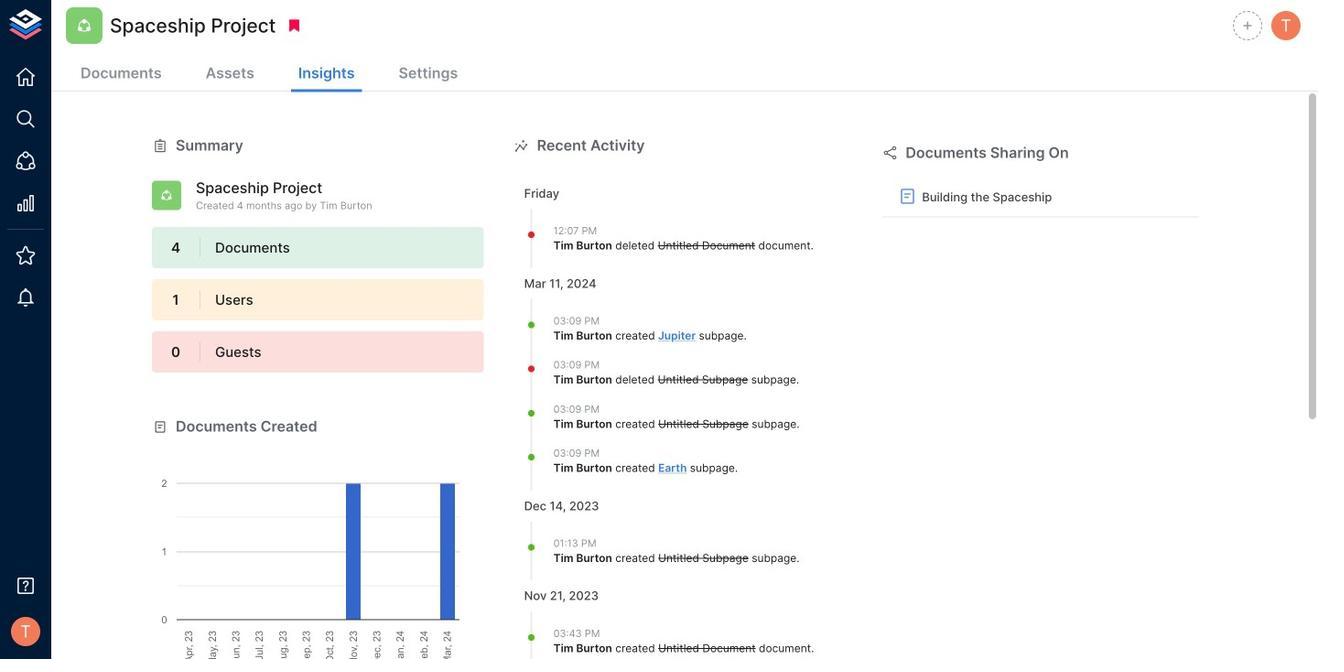 Task type: vqa. For each thing, say whether or not it's contained in the screenshot.
remove favorite image
no



Task type: locate. For each thing, give the bounding box(es) containing it.
a chart. image
[[152, 437, 485, 659]]

remove bookmark image
[[286, 17, 303, 34]]



Task type: describe. For each thing, give the bounding box(es) containing it.
a chart. element
[[152, 437, 485, 659]]



